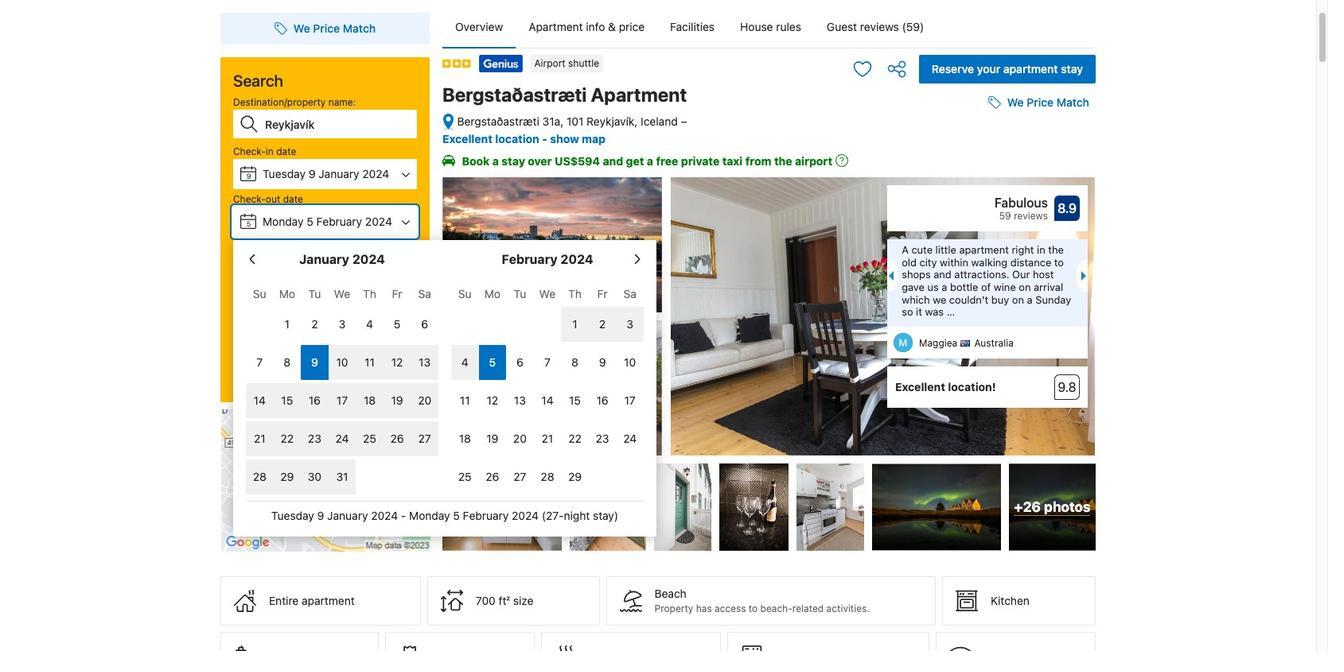 Task type: vqa. For each thing, say whether or not it's contained in the screenshot.
LAKE related to Charles,
no



Task type: describe. For each thing, give the bounding box(es) containing it.
in inside search section
[[266, 146, 274, 158]]

0 vertical spatial and
[[603, 154, 623, 168]]

2 January 2024 checkbox
[[301, 307, 328, 342]]

20 January 2024 checkbox
[[411, 384, 438, 419]]

23 January 2024 checkbox
[[301, 422, 328, 457]]

apartment inside button
[[302, 595, 355, 608]]

9 January 2024 checkbox
[[301, 345, 328, 380]]

24 January 2024 checkbox
[[328, 422, 356, 457]]

27 February 2024 checkbox
[[506, 460, 534, 495]]

25 February 2024 checkbox
[[451, 460, 479, 495]]

january 2024
[[299, 252, 385, 267]]

su for january
[[253, 287, 266, 301]]

australia
[[974, 337, 1014, 349]]

9 inside checkbox
[[599, 356, 606, 369]]

19 for 19 january 2024 checkbox
[[391, 394, 403, 407]]

5 inside 5 checkbox
[[489, 356, 496, 369]]

attractions.
[[954, 268, 1009, 281]]

18 for 18 option
[[364, 394, 376, 407]]

0 vertical spatial apartment
[[529, 20, 583, 33]]

20 cell
[[411, 380, 438, 419]]

1 for 1 option
[[285, 317, 290, 331]]

8.9
[[1058, 201, 1077, 216]]

it
[[916, 306, 922, 318]]

16 for the 16 february 2024 checkbox
[[596, 394, 608, 407]]

show
[[290, 488, 319, 502]]

beach property has access to beach-related activities.
[[654, 587, 870, 615]]

airport
[[534, 57, 566, 69]]

18 February 2024 checkbox
[[451, 422, 479, 457]]

shops
[[902, 268, 931, 281]]

entire apartment
[[269, 595, 355, 608]]

13 for 13 checkbox
[[419, 356, 431, 369]]

tu for january
[[308, 287, 321, 301]]

1 January 2024 checkbox
[[273, 307, 301, 342]]

show
[[550, 132, 579, 145]]

24 for the 24 checkbox
[[623, 432, 637, 446]]

11 January 2024 checkbox
[[356, 345, 383, 380]]

location!
[[948, 380, 996, 394]]

27-
[[233, 241, 249, 253]]

13 February 2024 checkbox
[[506, 384, 534, 419]]

700
[[476, 595, 496, 608]]

stay inside button
[[1061, 62, 1083, 76]]

1 vertical spatial january
[[299, 252, 349, 267]]

scored 8.9 element
[[1054, 196, 1080, 221]]

2 February 2024 checkbox
[[589, 307, 616, 342]]

destination/property
[[233, 96, 326, 108]]

9 up 'monday 5 february 2024'
[[309, 167, 316, 181]]

27 cell
[[411, 419, 438, 457]]

arrival
[[1034, 281, 1063, 294]]

reykjavík,
[[587, 115, 638, 128]]

12 February 2024 checkbox
[[479, 384, 506, 419]]

old
[[902, 256, 917, 269]]

20 for the 20 option
[[513, 432, 527, 446]]

16 cell
[[301, 380, 328, 419]]

bergstaðastræti apartment
[[442, 84, 687, 106]]

kitchen button
[[942, 577, 1096, 626]]

11 for 11 february 2024 option
[[460, 394, 470, 407]]

over
[[528, 154, 552, 168]]

apartment inside button
[[1003, 62, 1058, 76]]

25 January 2024 checkbox
[[356, 422, 383, 457]]

sa for february 2024
[[623, 287, 636, 301]]

for
[[308, 322, 320, 334]]

cute
[[911, 244, 933, 256]]

check-in date
[[233, 146, 296, 158]]

26 January 2024 checkbox
[[383, 422, 411, 457]]

29 January 2024 checkbox
[[273, 460, 301, 495]]

700 ft² size
[[476, 595, 533, 608]]

house
[[740, 20, 773, 33]]

shuttle
[[568, 57, 599, 69]]

wine
[[994, 281, 1016, 294]]

30 January 2024 checkbox
[[301, 460, 328, 495]]

17 for 17 february 2024 "option" at the bottom left of the page
[[624, 394, 636, 407]]

8 February 2024 checkbox
[[561, 345, 589, 380]]

–
[[681, 115, 687, 128]]

22 February 2024 checkbox
[[561, 422, 589, 457]]

name:
[[328, 96, 356, 108]]

19 for "19 february 2024" option
[[486, 432, 498, 446]]

10 January 2024 checkbox
[[328, 345, 356, 380]]

match for 'we price match' dropdown button within search section
[[343, 21, 376, 35]]

out
[[266, 193, 280, 205]]

4 January 2024 checkbox
[[356, 307, 383, 342]]

22 January 2024 checkbox
[[273, 422, 301, 457]]

5 cell
[[479, 342, 506, 380]]

has
[[696, 603, 712, 615]]

apartment info & price link
[[516, 6, 657, 48]]

1 horizontal spatial excellent
[[895, 380, 945, 394]]

we down february 2024
[[539, 287, 556, 301]]

book a stay over ‎us$594‏ and get a free private taxi from the airport
[[462, 154, 835, 168]]

we price match button inside search section
[[268, 14, 382, 43]]

date for check-in date
[[276, 146, 296, 158]]

tuesday 9 january 2024
[[263, 167, 389, 181]]

13 January 2024 checkbox
[[411, 345, 438, 380]]

Where are you going? field
[[259, 110, 417, 138]]

10 February 2024 checkbox
[[616, 345, 644, 380]]

15 for 15 february 2024 'option'
[[569, 394, 581, 407]]

to inside a cute little apartment right in the old city within walking distance to shops and attractions.  our host gave us a bottle of wine on arrival which we couldn't buy on a sunday so it was …
[[1054, 256, 1064, 269]]

25 for 24
[[363, 432, 376, 446]]

next image
[[1081, 271, 1091, 281]]

1 for 1 checkbox
[[572, 317, 577, 331]]

2 7 from the left
[[544, 356, 551, 369]]

+26 photos
[[1014, 499, 1090, 516]]

ft²
[[499, 595, 510, 608]]

city
[[919, 256, 937, 269]]

10 for 10 january 2024 option
[[336, 356, 348, 369]]

9 February 2024 checkbox
[[589, 345, 616, 380]]

right
[[1012, 244, 1034, 256]]

21 cell
[[246, 419, 273, 457]]

january for tuesday 9 january 2024 - monday 5 february 2024 (27-night stay)
[[327, 509, 368, 523]]

28 for 28 option
[[541, 470, 554, 484]]

22 for 22 january 2024 checkbox
[[281, 432, 294, 446]]

facilities
[[670, 20, 715, 33]]

february 2024
[[502, 252, 593, 267]]

reviews inside guest reviews (59) link
[[860, 20, 899, 33]]

fr for february 2024
[[597, 287, 608, 301]]

16 February 2024 checkbox
[[589, 384, 616, 419]]

+26
[[1014, 499, 1041, 516]]

us
[[927, 281, 939, 294]]

little
[[935, 244, 956, 256]]

i'm
[[247, 322, 261, 334]]

show on map
[[290, 488, 361, 502]]

+26 photos link
[[1009, 464, 1096, 552]]

couldn't
[[949, 293, 989, 306]]

31 cell
[[328, 457, 356, 495]]

tuesday 9 january 2024 - monday 5 february 2024 (27-night stay)
[[271, 509, 618, 523]]

a left arrival on the top right of the page
[[1027, 293, 1033, 306]]

1 vertical spatial price
[[1027, 96, 1054, 109]]

…
[[947, 306, 955, 318]]

overview
[[455, 20, 503, 33]]

tu for february
[[514, 287, 526, 301]]

19 cell
[[383, 380, 411, 419]]

0 vertical spatial monday
[[263, 215, 304, 228]]

22 cell
[[273, 419, 301, 457]]

on inside search section
[[322, 488, 335, 502]]

click to open map view image
[[442, 113, 454, 131]]

beach-
[[760, 603, 792, 615]]

stay)
[[593, 509, 618, 523]]

entire
[[269, 595, 299, 608]]

8 January 2024 checkbox
[[273, 345, 301, 380]]

beach
[[654, 587, 687, 601]]

destination/property name:
[[233, 96, 356, 108]]

size
[[513, 595, 533, 608]]

17 cell
[[328, 380, 356, 419]]

within
[[940, 256, 968, 269]]

1 cell
[[561, 304, 589, 342]]

0 horizontal spatial 4
[[366, 317, 373, 331]]

airport
[[795, 154, 832, 168]]

13 for the 13 checkbox
[[514, 394, 526, 407]]

24 for 24 "option"
[[335, 432, 349, 446]]

taxi image
[[442, 155, 455, 166]]

1 horizontal spatial apartment
[[591, 84, 687, 106]]

facilities link
[[657, 6, 727, 48]]

we price match for 'we price match' dropdown button within search section
[[294, 21, 376, 35]]

9.8
[[1058, 380, 1076, 395]]

house rules link
[[727, 6, 814, 48]]

apartment inside a cute little apartment right in the old city within walking distance to shops and attractions.  our host gave us a bottle of wine on arrival which we couldn't buy on a sunday so it was …
[[959, 244, 1009, 256]]

5 February 2024 checkbox
[[479, 345, 506, 380]]

26 for 26 checkbox
[[390, 432, 404, 446]]

4 inside cell
[[461, 356, 468, 369]]

distance
[[1010, 256, 1051, 269]]

i'm travelling for work
[[247, 322, 345, 334]]

21 for 21 january 2024 option
[[254, 432, 265, 446]]

23 for 23 option
[[596, 432, 609, 446]]

0 horizontal spatial night
[[249, 241, 272, 253]]

a right us in the top of the page
[[942, 281, 947, 294]]

reserve your apartment stay button
[[919, 55, 1096, 84]]

info
[[586, 20, 605, 33]]

buy
[[991, 293, 1009, 306]]

check- for out
[[233, 193, 266, 205]]

search section
[[214, 0, 656, 553]]

1 vertical spatial we price match button
[[982, 88, 1096, 117]]

3 for 3 january 2024 option
[[339, 317, 346, 331]]

scored 9.8 element
[[1054, 375, 1080, 400]]

work
[[323, 322, 345, 334]]

related
[[792, 603, 824, 615]]

14 for 14 checkbox
[[254, 394, 266, 407]]

fabulous 59 reviews
[[995, 196, 1048, 222]]

our
[[1012, 268, 1030, 281]]

mo for january
[[279, 287, 295, 301]]

17 January 2024 checkbox
[[328, 384, 356, 419]]

3 for 3 february 2024 option
[[627, 317, 633, 331]]

reserve your apartment stay
[[932, 62, 1083, 76]]

29 cell
[[273, 457, 301, 495]]

5 January 2024 checkbox
[[383, 307, 411, 342]]

23 cell
[[301, 419, 328, 457]]

20 for 20 option at the left bottom of the page
[[418, 394, 431, 407]]

4 cell
[[451, 342, 479, 380]]

kitchen
[[991, 595, 1030, 608]]

get
[[626, 154, 644, 168]]

we up destination/property name:
[[294, 21, 310, 35]]

59
[[999, 210, 1011, 222]]

iceland
[[641, 115, 678, 128]]

guest reviews (59)
[[827, 20, 924, 33]]

30
[[308, 470, 322, 484]]



Task type: locate. For each thing, give the bounding box(es) containing it.
match
[[343, 21, 376, 35], [1056, 96, 1089, 109]]

2 tu from the left
[[514, 287, 526, 301]]

the up host
[[1048, 244, 1064, 256]]

2 vertical spatial february
[[463, 509, 509, 523]]

2 2 from the left
[[599, 317, 606, 331]]

2 inside cell
[[599, 317, 606, 331]]

1 left 2 option
[[572, 317, 577, 331]]

to right host
[[1054, 256, 1064, 269]]

7 February 2024 checkbox
[[534, 345, 561, 380]]

sa up 6 checkbox
[[418, 287, 431, 301]]

apartment up iceland
[[591, 84, 687, 106]]

23 inside 23 january 2024 option
[[308, 432, 321, 446]]

1 horizontal spatial 27
[[514, 470, 526, 484]]

2 23 from the left
[[596, 432, 609, 446]]

25 left 26 checkbox
[[363, 432, 376, 446]]

29 for 29 january 2024 checkbox
[[280, 470, 294, 484]]

0 vertical spatial -
[[542, 132, 547, 145]]

6 February 2024 checkbox
[[506, 345, 534, 380]]

0 horizontal spatial 18
[[364, 394, 376, 407]]

0 vertical spatial to
[[1054, 256, 1064, 269]]

3 January 2024 checkbox
[[328, 307, 356, 342]]

1 24 from the left
[[335, 432, 349, 446]]

2 21 from the left
[[542, 432, 553, 446]]

2 su from the left
[[458, 287, 472, 301]]

12 inside option
[[487, 394, 498, 407]]

12 for 12 checkbox
[[391, 356, 403, 369]]

0 vertical spatial night
[[249, 241, 272, 253]]

1 29 from the left
[[280, 470, 294, 484]]

28 inside option
[[541, 470, 554, 484]]

fr for january 2024
[[392, 287, 402, 301]]

in right right
[[1037, 244, 1045, 256]]

check- up 27-
[[233, 193, 266, 205]]

1 horizontal spatial 29
[[568, 470, 582, 484]]

13 inside cell
[[419, 356, 431, 369]]

7 right 6 february 2024 checkbox
[[544, 356, 551, 369]]

to
[[1054, 256, 1064, 269], [749, 603, 758, 615]]

27 for 27 option
[[418, 432, 431, 446]]

22 right 21 january 2024 option
[[281, 432, 294, 446]]

1 horizontal spatial 1
[[572, 317, 577, 331]]

reviews right 59
[[1014, 210, 1048, 222]]

match down reserve your apartment stay button
[[1056, 96, 1089, 109]]

and inside a cute little apartment right in the old city within walking distance to shops and attractions.  our host gave us a bottle of wine on arrival which we couldn't buy on a sunday so it was …
[[934, 268, 952, 281]]

photos
[[1044, 499, 1090, 516]]

27 for "27 february 2024" option
[[514, 470, 526, 484]]

bergstaðastræti for 31a,
[[457, 115, 539, 128]]

15 January 2024 checkbox
[[273, 384, 301, 419]]

18 inside option
[[459, 432, 471, 446]]

1 mo from the left
[[279, 287, 295, 301]]

2 28 from the left
[[541, 470, 554, 484]]

4
[[366, 317, 373, 331], [461, 356, 468, 369]]

1 horizontal spatial 8
[[571, 356, 578, 369]]

search button
[[233, 345, 417, 384]]

1 February 2024 checkbox
[[561, 307, 589, 342]]

24
[[335, 432, 349, 446], [623, 432, 637, 446]]

15 inside 'option'
[[569, 394, 581, 407]]

excellent down the maggiea at the bottom of page
[[895, 380, 945, 394]]

reviews inside fabulous 59 reviews
[[1014, 210, 1048, 222]]

1 horizontal spatial 13
[[514, 394, 526, 407]]

12 January 2024 checkbox
[[383, 345, 411, 380]]

18 January 2024 checkbox
[[356, 384, 383, 419]]

2 th from the left
[[568, 287, 582, 301]]

6 right 5 option at left
[[421, 317, 428, 331]]

night left stay)
[[564, 509, 590, 523]]

31 January 2024 checkbox
[[328, 460, 356, 495]]

10 right 9 checkbox
[[624, 356, 636, 369]]

price down reserve your apartment stay button
[[1027, 96, 1054, 109]]

13 cell
[[411, 342, 438, 380]]

tuesday for tuesday 9 january 2024
[[263, 167, 306, 181]]

25
[[363, 432, 376, 446], [458, 470, 472, 484]]

1 10 from the left
[[336, 356, 348, 369]]

so
[[902, 306, 913, 318]]

4 right 3 january 2024 option
[[366, 317, 373, 331]]

14 for 14 february 2024 checkbox
[[541, 394, 553, 407]]

search inside "button"
[[305, 357, 345, 372]]

24 February 2024 checkbox
[[616, 422, 644, 457]]

25 for 18
[[458, 470, 472, 484]]

16 January 2024 checkbox
[[301, 384, 328, 419]]

a right book
[[492, 154, 499, 168]]

20 inside cell
[[418, 394, 431, 407]]

free
[[656, 154, 678, 168]]

5 inside 5 option
[[394, 317, 401, 331]]

27 right 26 checkbox
[[418, 432, 431, 446]]

0 vertical spatial map
[[582, 132, 606, 145]]

17 inside 17 option
[[336, 394, 348, 407]]

was
[[925, 306, 944, 318]]

excellent location - show map button
[[442, 132, 606, 145]]

0 horizontal spatial su
[[253, 287, 266, 301]]

16 right 15 january 2024 checkbox
[[309, 394, 321, 407]]

0 horizontal spatial 6
[[421, 317, 428, 331]]

price
[[313, 21, 340, 35], [1027, 96, 1054, 109]]

19 inside option
[[486, 432, 498, 446]]

0 vertical spatial the
[[774, 154, 792, 168]]

check-out date
[[233, 193, 303, 205]]

th for february 2024
[[568, 287, 582, 301]]

1 28 from the left
[[253, 470, 266, 484]]

15 cell
[[273, 380, 301, 419]]

which
[[902, 293, 930, 306]]

27 right '26 february 2024' checkbox
[[514, 470, 526, 484]]

6 right 5 checkbox at left bottom
[[516, 356, 523, 369]]

- inside search section
[[401, 509, 406, 523]]

map down reykjavík,
[[582, 132, 606, 145]]

26 inside cell
[[390, 432, 404, 446]]

2 22 from the left
[[568, 432, 582, 446]]

25 left '26 february 2024' checkbox
[[458, 470, 472, 484]]

0 vertical spatial 6
[[421, 317, 428, 331]]

1 sa from the left
[[418, 287, 431, 301]]

th up the 1 cell
[[568, 287, 582, 301]]

0 vertical spatial 18
[[364, 394, 376, 407]]

1 vertical spatial bergstaðastræti
[[457, 115, 539, 128]]

18 left "19 february 2024" option
[[459, 432, 471, 446]]

2 cell
[[589, 304, 616, 342]]

1 horizontal spatial 18
[[459, 432, 471, 446]]

1 horizontal spatial 19
[[486, 432, 498, 446]]

1 horizontal spatial night
[[564, 509, 590, 523]]

1 23 from the left
[[308, 432, 321, 446]]

3 inside cell
[[627, 317, 633, 331]]

2 24 from the left
[[623, 432, 637, 446]]

january
[[318, 167, 359, 181], [299, 252, 349, 267], [327, 509, 368, 523]]

bergstaðastræti for apartment
[[442, 84, 587, 106]]

a cute little apartment right in the old city within walking distance to shops and attractions.  our host gave us a bottle of wine on arrival which we couldn't buy on a sunday so it was …
[[902, 244, 1071, 318]]

0 horizontal spatial and
[[603, 154, 623, 168]]

tu down february 2024
[[514, 287, 526, 301]]

date up tuesday 9 january 2024
[[276, 146, 296, 158]]

february
[[316, 215, 362, 228], [502, 252, 557, 267], [463, 509, 509, 523]]

16 for 16 january 2024 checkbox
[[309, 394, 321, 407]]

10 right 9 january 2024 option
[[336, 356, 348, 369]]

entire apartment button
[[220, 577, 421, 626]]

24 inside "option"
[[335, 432, 349, 446]]

9 cell
[[301, 342, 328, 380]]

1 15 from the left
[[281, 394, 293, 407]]

26 cell
[[383, 419, 411, 457]]

22 inside 22 january 2024 checkbox
[[281, 432, 294, 446]]

we down reserve your apartment stay button
[[1007, 96, 1024, 109]]

12 right 11 february 2024 option
[[487, 394, 498, 407]]

12 for 12 option
[[487, 394, 498, 407]]

2 check- from the top
[[233, 193, 266, 205]]

1 vertical spatial in
[[1037, 244, 1045, 256]]

27-night stay
[[233, 241, 293, 253]]

24 cell
[[328, 419, 356, 457]]

2 1 from the left
[[572, 317, 577, 331]]

11 February 2024 checkbox
[[451, 384, 479, 419]]

check-
[[233, 146, 266, 158], [233, 193, 266, 205]]

2 left "work" in the left of the page
[[311, 317, 318, 331]]

1 vertical spatial 19
[[486, 432, 498, 446]]

1 horizontal spatial 10
[[624, 356, 636, 369]]

0 horizontal spatial to
[[749, 603, 758, 615]]

21 January 2024 checkbox
[[246, 422, 273, 457]]

6 January 2024 checkbox
[[411, 307, 438, 342]]

12
[[391, 356, 403, 369], [487, 394, 498, 407]]

1 vertical spatial map
[[338, 488, 361, 502]]

0 vertical spatial stay
[[1061, 62, 1083, 76]]

we price match for bottommost 'we price match' dropdown button
[[1007, 96, 1089, 109]]

26 for '26 february 2024' checkbox
[[486, 470, 499, 484]]

16 inside the 16 february 2024 checkbox
[[596, 394, 608, 407]]

1 horizontal spatial -
[[542, 132, 547, 145]]

0 horizontal spatial search
[[233, 72, 283, 90]]

check- up check-out date
[[233, 146, 266, 158]]

30 cell
[[301, 457, 328, 495]]

price inside search section
[[313, 21, 340, 35]]

1 vertical spatial we price match
[[1007, 96, 1089, 109]]

0 horizontal spatial mo
[[279, 287, 295, 301]]

stay inside search section
[[274, 241, 293, 253]]

8 inside option
[[284, 356, 291, 369]]

2 vertical spatial apartment
[[302, 595, 355, 608]]

1 vertical spatial 18
[[459, 432, 471, 446]]

price up name:
[[313, 21, 340, 35]]

21 left 22 january 2024 checkbox
[[254, 432, 265, 446]]

overview link
[[442, 6, 516, 48]]

11 for 11 january 2024 "option"
[[365, 356, 375, 369]]

su up 4 cell
[[458, 287, 472, 301]]

grid
[[246, 279, 438, 495], [451, 279, 644, 495]]

13 right 12 option
[[514, 394, 526, 407]]

0 horizontal spatial 25
[[363, 432, 376, 446]]

28 February 2024 checkbox
[[534, 460, 561, 495]]

1 vertical spatial monday
[[409, 509, 450, 523]]

2 8 from the left
[[571, 356, 578, 369]]

stay for 27-night stay
[[274, 241, 293, 253]]

1 horizontal spatial stay
[[502, 154, 525, 168]]

0 horizontal spatial th
[[363, 287, 376, 301]]

21 inside '21' option
[[542, 432, 553, 446]]

host
[[1033, 268, 1054, 281]]

1 3 from the left
[[339, 317, 346, 331]]

20 right 19 january 2024 checkbox
[[418, 394, 431, 407]]

2 17 from the left
[[624, 394, 636, 407]]

5
[[307, 215, 313, 228], [246, 220, 251, 228], [394, 317, 401, 331], [489, 356, 496, 369], [453, 509, 460, 523]]

2 14 from the left
[[541, 394, 553, 407]]

- inside bergstaðastræti 31a, 101 reykjavík, iceland – excellent location - show map
[[542, 132, 547, 145]]

8 for 8 checkbox
[[571, 356, 578, 369]]

2 fr from the left
[[597, 287, 608, 301]]

0 vertical spatial price
[[313, 21, 340, 35]]

grid for february
[[451, 279, 644, 495]]

1 vertical spatial 6
[[516, 356, 523, 369]]

10 cell
[[328, 342, 356, 380]]

18
[[364, 394, 376, 407], [459, 432, 471, 446]]

excellent location!
[[895, 380, 996, 394]]

1 17 from the left
[[336, 394, 348, 407]]

monday 5 february 2024
[[263, 215, 392, 228]]

location
[[495, 132, 539, 145]]

to inside beach property has access to beach-related activities.
[[749, 603, 758, 615]]

28 left 29 january 2024 checkbox
[[253, 470, 266, 484]]

0 vertical spatial search
[[233, 72, 283, 90]]

0 horizontal spatial map
[[338, 488, 361, 502]]

0 vertical spatial 26
[[390, 432, 404, 446]]

date for check-out date
[[283, 193, 303, 205]]

10 inside checkbox
[[624, 356, 636, 369]]

0 horizontal spatial monday
[[263, 215, 304, 228]]

0 horizontal spatial 26
[[390, 432, 404, 446]]

excellent up book
[[442, 132, 493, 145]]

0 vertical spatial excellent
[[442, 132, 493, 145]]

1 7 from the left
[[257, 356, 263, 369]]

23 for 23 january 2024 option
[[308, 432, 321, 446]]

the inside a cute little apartment right in the old city within walking distance to shops and attractions.  our host gave us a bottle of wine on arrival which we couldn't buy on a sunday so it was …
[[1048, 244, 1064, 256]]

th for january 2024
[[363, 287, 376, 301]]

12 inside checkbox
[[391, 356, 403, 369]]

11 left 12 option
[[460, 394, 470, 407]]

gave
[[902, 281, 925, 294]]

16 right 15 february 2024 'option'
[[596, 394, 608, 407]]

‎us$594‏
[[555, 154, 600, 168]]

9 right 8 checkbox
[[599, 356, 606, 369]]

19 right 18 option
[[391, 394, 403, 407]]

25 cell
[[356, 419, 383, 457]]

mo
[[279, 287, 295, 301], [484, 287, 500, 301]]

27 inside "cell"
[[418, 432, 431, 446]]

we price match
[[294, 21, 376, 35], [1007, 96, 1089, 109]]

1 vertical spatial february
[[502, 252, 557, 267]]

19
[[391, 394, 403, 407], [486, 432, 498, 446]]

17 inside 17 february 2024 "option"
[[624, 394, 636, 407]]

0 horizontal spatial -
[[401, 509, 406, 523]]

15 inside checkbox
[[281, 394, 293, 407]]

1 vertical spatial search
[[305, 357, 345, 372]]

we
[[933, 293, 946, 306]]

1 horizontal spatial 4
[[461, 356, 468, 369]]

we price match button down reserve your apartment stay button
[[982, 88, 1096, 117]]

match inside search section
[[343, 21, 376, 35]]

maggiea
[[919, 337, 957, 349]]

15 for 15 january 2024 checkbox
[[281, 394, 293, 407]]

11 left 12 checkbox
[[365, 356, 375, 369]]

and up we
[[934, 268, 952, 281]]

26 right the 25 january 2024 'option'
[[390, 432, 404, 446]]

7 January 2024 checkbox
[[246, 345, 273, 380]]

20 February 2024 checkbox
[[506, 422, 534, 457]]

21 for '21' option at the left of page
[[542, 432, 553, 446]]

18 cell
[[356, 380, 383, 419]]

1 th from the left
[[363, 287, 376, 301]]

10 inside option
[[336, 356, 348, 369]]

0 horizontal spatial stay
[[274, 241, 293, 253]]

rated fabulous element
[[895, 193, 1048, 213]]

fr
[[392, 287, 402, 301], [597, 287, 608, 301]]

sa for january 2024
[[418, 287, 431, 301]]

28 inside 'checkbox'
[[253, 470, 266, 484]]

th
[[363, 287, 376, 301], [568, 287, 582, 301]]

101
[[567, 115, 584, 128]]

29 right 28 option
[[568, 470, 582, 484]]

0 vertical spatial 13
[[419, 356, 431, 369]]

18 for the 18 option at the bottom of the page
[[459, 432, 471, 446]]

2
[[311, 317, 318, 331], [599, 317, 606, 331]]

price
[[619, 20, 645, 33]]

and
[[603, 154, 623, 168], [934, 268, 952, 281]]

0 vertical spatial tuesday
[[263, 167, 306, 181]]

20 left '21' option at the left of page
[[513, 432, 527, 446]]

0 vertical spatial in
[[266, 146, 274, 158]]

1 horizontal spatial and
[[934, 268, 952, 281]]

we price match button up name:
[[268, 14, 382, 43]]

23 February 2024 checkbox
[[589, 422, 616, 457]]

excellent
[[442, 132, 493, 145], [895, 380, 945, 394]]

15 February 2024 checkbox
[[561, 384, 589, 419]]

0 vertical spatial 11
[[365, 356, 375, 369]]

we price match down reserve your apartment stay button
[[1007, 96, 1089, 109]]

mo for february
[[484, 287, 500, 301]]

january for tuesday 9 january 2024
[[318, 167, 359, 181]]

taxi
[[722, 154, 743, 168]]

19 right the 18 option at the bottom of the page
[[486, 432, 498, 446]]

th up 4 option
[[363, 287, 376, 301]]

0 vertical spatial bergstaðastræti
[[442, 84, 587, 106]]

night down check-out date
[[249, 241, 272, 253]]

we price match inside search section
[[294, 21, 376, 35]]

1 vertical spatial 11
[[460, 394, 470, 407]]

tuesday down show
[[271, 509, 314, 523]]

31
[[336, 470, 348, 484]]

(59)
[[902, 20, 924, 33]]

9 right the 8 january 2024 option
[[311, 356, 318, 369]]

walking
[[971, 256, 1008, 269]]

1 horizontal spatial mo
[[484, 287, 500, 301]]

0 horizontal spatial we price match button
[[268, 14, 382, 43]]

apartment up attractions.
[[959, 244, 1009, 256]]

12 cell
[[383, 342, 411, 380]]

1 vertical spatial 12
[[487, 394, 498, 407]]

27 January 2024 checkbox
[[411, 422, 438, 457]]

26
[[390, 432, 404, 446], [486, 470, 499, 484]]

21 inside 21 january 2024 option
[[254, 432, 265, 446]]

1 8 from the left
[[284, 356, 291, 369]]

13 right 12 checkbox
[[419, 356, 431, 369]]

0 horizontal spatial the
[[774, 154, 792, 168]]

airport shuttle
[[534, 57, 599, 69]]

fabulous
[[995, 196, 1048, 210]]

28 for 28 january 2024 'checkbox' on the bottom of the page
[[253, 470, 266, 484]]

29 inside checkbox
[[280, 470, 294, 484]]

8
[[284, 356, 291, 369], [571, 356, 578, 369]]

stay for book a stay over ‎us$594‏ and get a free private taxi from the airport
[[502, 154, 525, 168]]

date
[[276, 146, 296, 158], [283, 193, 303, 205]]

2 10 from the left
[[624, 356, 636, 369]]

14 January 2024 checkbox
[[246, 384, 273, 419]]

27
[[418, 432, 431, 446], [514, 470, 526, 484]]

28
[[253, 470, 266, 484], [541, 470, 554, 484]]

bergstaðastræti inside bergstaðastræti 31a, 101 reykjavík, iceland – excellent location - show map
[[457, 115, 539, 128]]

4 left 5 checkbox at left bottom
[[461, 356, 468, 369]]

match up name:
[[343, 21, 376, 35]]

bergstaðastræti
[[442, 84, 587, 106], [457, 115, 539, 128]]

2 sa from the left
[[623, 287, 636, 301]]

bottle
[[950, 281, 978, 294]]

2 grid from the left
[[451, 279, 644, 495]]

1 inside checkbox
[[572, 317, 577, 331]]

we up 3 january 2024 option
[[334, 287, 350, 301]]

january down 'monday 5 february 2024'
[[299, 252, 349, 267]]

in inside a cute little apartment right in the old city within walking distance to shops and attractions.  our host gave us a bottle of wine on arrival which we couldn't buy on a sunday so it was …
[[1037, 244, 1045, 256]]

28 January 2024 checkbox
[[246, 460, 273, 495]]

previous image
[[884, 271, 894, 281]]

24 right 23 january 2024 option
[[335, 432, 349, 446]]

22 inside 22 february 2024 checkbox
[[568, 432, 582, 446]]

reviews left (59)
[[860, 20, 899, 33]]

28 right "27 february 2024" option
[[541, 470, 554, 484]]

6 for 6 checkbox
[[421, 317, 428, 331]]

29 February 2024 checkbox
[[561, 460, 589, 495]]

26 right 25 february 2024 option
[[486, 470, 499, 484]]

16 inside 16 january 2024 checkbox
[[309, 394, 321, 407]]

map down 31
[[338, 488, 361, 502]]

0 horizontal spatial fr
[[392, 287, 402, 301]]

11 cell
[[356, 342, 383, 380]]

8 inside checkbox
[[571, 356, 578, 369]]

11 inside 11 january 2024 "option"
[[365, 356, 375, 369]]

11 inside 11 february 2024 option
[[460, 394, 470, 407]]

match for bottommost 'we price match' dropdown button
[[1056, 96, 1089, 109]]

sa
[[418, 287, 431, 301], [623, 287, 636, 301]]

3 cell
[[616, 304, 644, 342]]

january up 'monday 5 february 2024'
[[318, 167, 359, 181]]

1 grid from the left
[[246, 279, 438, 495]]

access
[[715, 603, 746, 615]]

1 2 from the left
[[311, 317, 318, 331]]

1 vertical spatial 20
[[513, 432, 527, 446]]

15 right 14 checkbox
[[281, 394, 293, 407]]

1 horizontal spatial fr
[[597, 287, 608, 301]]

24 right 23 option
[[623, 432, 637, 446]]

0 horizontal spatial 17
[[336, 394, 348, 407]]

25 inside 'option'
[[363, 432, 376, 446]]

0 horizontal spatial reviews
[[860, 20, 899, 33]]

1 1 from the left
[[285, 317, 290, 331]]

1 horizontal spatial 20
[[513, 432, 527, 446]]

1 horizontal spatial su
[[458, 287, 472, 301]]

25 inside option
[[458, 470, 472, 484]]

9 down check-in date
[[246, 172, 251, 181]]

1 vertical spatial tuesday
[[271, 509, 314, 523]]

14 inside 14 february 2024 checkbox
[[541, 394, 553, 407]]

1 22 from the left
[[281, 432, 294, 446]]

19 January 2024 checkbox
[[383, 384, 411, 419]]

10
[[336, 356, 348, 369], [624, 356, 636, 369]]

21 February 2024 checkbox
[[534, 422, 561, 457]]

12 right 11 january 2024 "option"
[[391, 356, 403, 369]]

0 horizontal spatial sa
[[418, 287, 431, 301]]

0 vertical spatial 20
[[418, 394, 431, 407]]

su up i'm
[[253, 287, 266, 301]]

24 inside checkbox
[[623, 432, 637, 446]]

0 horizontal spatial 8
[[284, 356, 291, 369]]

3
[[339, 317, 346, 331], [627, 317, 633, 331]]

2 right 1 checkbox
[[599, 317, 606, 331]]

1 vertical spatial apartment
[[959, 244, 1009, 256]]

reserve
[[932, 62, 974, 76]]

a right get
[[647, 154, 653, 168]]

1 horizontal spatial 21
[[542, 432, 553, 446]]

14 inside 14 checkbox
[[254, 394, 266, 407]]

14 cell
[[246, 380, 273, 419]]

map inside bergstaðastræti 31a, 101 reykjavík, iceland – excellent location - show map
[[582, 132, 606, 145]]

monday down 27 option
[[409, 509, 450, 523]]

18 right 17 option
[[364, 394, 376, 407]]

6 for 6 february 2024 checkbox
[[516, 356, 523, 369]]

1 vertical spatial night
[[564, 509, 590, 523]]

14 left 15 january 2024 checkbox
[[254, 394, 266, 407]]

2024
[[362, 167, 389, 181], [365, 215, 392, 228], [352, 252, 385, 267], [561, 252, 593, 267], [371, 509, 398, 523], [512, 509, 539, 523]]

1 16 from the left
[[309, 394, 321, 407]]

0 vertical spatial we price match button
[[268, 14, 382, 43]]

14 right the 13 checkbox
[[541, 394, 553, 407]]

to right access
[[749, 603, 758, 615]]

21 right the 20 option
[[542, 432, 553, 446]]

8 for the 8 january 2024 option
[[284, 356, 291, 369]]

su for february
[[458, 287, 472, 301]]

map inside search section
[[338, 488, 361, 502]]

1 su from the left
[[253, 287, 266, 301]]

1 21 from the left
[[254, 432, 265, 446]]

0 horizontal spatial tu
[[308, 287, 321, 301]]

23 inside 23 option
[[596, 432, 609, 446]]

1
[[285, 317, 290, 331], [572, 317, 577, 331]]

january down 'show on map'
[[327, 509, 368, 523]]

(27-
[[542, 509, 564, 523]]

22 for 22 february 2024 checkbox
[[568, 432, 582, 446]]

check- for in
[[233, 146, 266, 158]]

0 horizontal spatial in
[[266, 146, 274, 158]]

9 inside option
[[311, 356, 318, 369]]

1 horizontal spatial 15
[[569, 394, 581, 407]]

apartment right the your
[[1003, 62, 1058, 76]]

0 vertical spatial february
[[316, 215, 362, 228]]

26 February 2024 checkbox
[[479, 460, 506, 495]]

excellent inside bergstaðastræti 31a, 101 reykjavík, iceland – excellent location - show map
[[442, 132, 493, 145]]

monday down out
[[263, 215, 304, 228]]

0 horizontal spatial 19
[[391, 394, 403, 407]]

0 horizontal spatial 22
[[281, 432, 294, 446]]

night
[[249, 241, 272, 253], [564, 509, 590, 523]]

apartment up airport
[[529, 20, 583, 33]]

28 cell
[[246, 457, 273, 495]]

1 vertical spatial 4
[[461, 356, 468, 369]]

17 right the 16 february 2024 checkbox
[[624, 394, 636, 407]]

23 left 24 "option"
[[308, 432, 321, 446]]

1 fr from the left
[[392, 287, 402, 301]]

1 vertical spatial date
[[283, 193, 303, 205]]

0 horizontal spatial 7
[[257, 356, 263, 369]]

3 February 2024 checkbox
[[616, 307, 644, 342]]

1 vertical spatial 13
[[514, 394, 526, 407]]

tu up 2 option
[[308, 287, 321, 301]]

14 February 2024 checkbox
[[534, 384, 561, 419]]

1 horizontal spatial 28
[[541, 470, 554, 484]]

2 15 from the left
[[569, 394, 581, 407]]

0 vertical spatial 12
[[391, 356, 403, 369]]

grid for january
[[246, 279, 438, 495]]

17 right 16 january 2024 checkbox
[[336, 394, 348, 407]]

9 down 'show on map'
[[317, 509, 324, 523]]

4 February 2024 checkbox
[[451, 345, 479, 380]]

0 horizontal spatial 28
[[253, 470, 266, 484]]

17 February 2024 checkbox
[[616, 384, 644, 419]]

19 inside checkbox
[[391, 394, 403, 407]]

we price match up name:
[[294, 21, 376, 35]]

1 14 from the left
[[254, 394, 266, 407]]

1 horizontal spatial 16
[[596, 394, 608, 407]]

in up check-out date
[[266, 146, 274, 158]]

15 right 14 february 2024 checkbox
[[569, 394, 581, 407]]

18 inside 18 option
[[364, 394, 376, 407]]

29 inside "option"
[[568, 470, 582, 484]]

2 mo from the left
[[484, 287, 500, 301]]

0 vertical spatial 4
[[366, 317, 373, 331]]

1 check- from the top
[[233, 146, 266, 158]]

travelling
[[264, 322, 305, 334]]

mo up 5 cell
[[484, 287, 500, 301]]

rules
[[776, 20, 801, 33]]

2 29 from the left
[[568, 470, 582, 484]]

1 inside option
[[285, 317, 290, 331]]

tuesday for tuesday 9 january 2024 - monday 5 february 2024 (27-night stay)
[[271, 509, 314, 523]]

1 vertical spatial stay
[[502, 154, 525, 168]]

reviews
[[860, 20, 899, 33], [1014, 210, 1048, 222]]

29 up show
[[280, 470, 294, 484]]

17 for 17 option
[[336, 394, 348, 407]]

0 horizontal spatial 16
[[309, 394, 321, 407]]

2 3 from the left
[[627, 317, 633, 331]]

29 for 29 february 2024 "option"
[[568, 470, 582, 484]]

0 vertical spatial we price match
[[294, 21, 376, 35]]

15
[[281, 394, 293, 407], [569, 394, 581, 407]]

guest reviews (59) link
[[814, 6, 937, 48]]

19 February 2024 checkbox
[[479, 422, 506, 457]]

1 tu from the left
[[308, 287, 321, 301]]

0 horizontal spatial excellent
[[442, 132, 493, 145]]

2 16 from the left
[[596, 394, 608, 407]]

22 right '21' option at the left of page
[[568, 432, 582, 446]]

10 for 10 checkbox
[[624, 356, 636, 369]]

stay
[[1061, 62, 1083, 76], [502, 154, 525, 168], [274, 241, 293, 253]]



